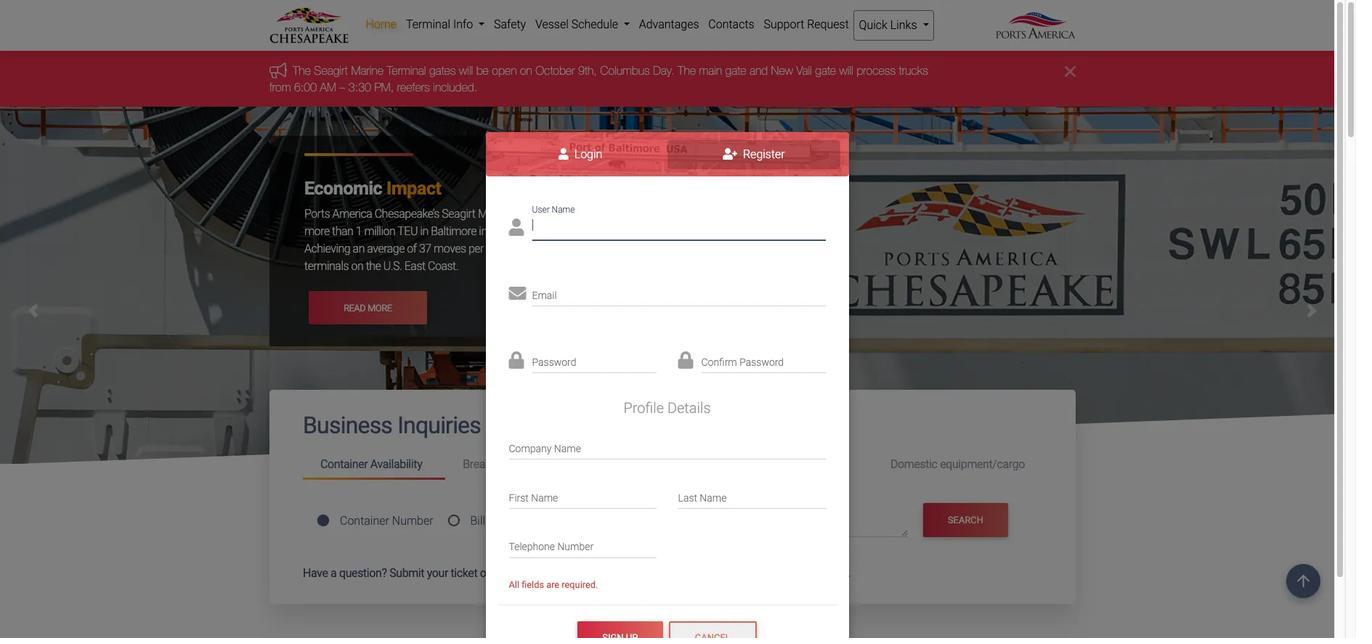 Task type: locate. For each thing, give the bounding box(es) containing it.
1 availability from the left
[[370, 458, 422, 471]]

user plus image
[[723, 148, 737, 160]]

1 horizontal spatial a
[[594, 207, 600, 221]]

vail
[[797, 64, 812, 77]]

an right with
[[541, 225, 553, 238]]

marine inside ports america chesapeake's seagirt marine terminal has set a record of handling more than 1 million teu in baltimore in 2018,                         with an annual growth rate of 5 percent. achieving an average of 37 moves per hour, it is one of the fastest and most efficient terminals on the u.s. east coast.
[[478, 207, 511, 221]]

envelope image
[[509, 285, 526, 302]]

seagirt
[[314, 64, 348, 77], [442, 207, 476, 221]]

with
[[518, 225, 538, 238]]

of
[[635, 207, 645, 221], [646, 225, 656, 238], [407, 242, 417, 256], [550, 242, 560, 256]]

gate right vail
[[815, 64, 836, 77]]

availability
[[370, 458, 422, 471], [514, 458, 566, 471]]

request
[[807, 17, 849, 31], [663, 567, 704, 581]]

will left the 'process'
[[840, 64, 854, 77]]

breakbulk availability
[[463, 458, 566, 471]]

tab list
[[486, 132, 849, 177]]

eir
[[748, 458, 764, 471]]

will left 'be'
[[459, 64, 473, 77]]

availability for breakbulk availability
[[514, 458, 566, 471]]

1 vertical spatial request
[[663, 567, 704, 581]]

marine inside the seagirt marine terminal gates will be open on october 9th, columbus day. the main gate and new vail gate will process trucks from 6:00 am – 3:30 pm, reefers included.
[[351, 64, 384, 77]]

economic engine image
[[0, 107, 1346, 639]]

password right confirm on the bottom of the page
[[740, 356, 784, 368]]

seagirt up baltimore
[[442, 207, 476, 221]]

the right day.
[[678, 64, 696, 77]]

on inside ports america chesapeake's seagirt marine terminal has set a record of handling more than 1 million teu in baltimore in 2018,                         with an annual growth rate of 5 percent. achieving an average of 37 moves per hour, it is one of the fastest and most efficient terminals on the u.s. east coast.
[[351, 259, 363, 273]]

availability down business inquiries on the left bottom of page
[[370, 458, 422, 471]]

read more
[[344, 303, 392, 314]]

0 horizontal spatial will
[[459, 64, 473, 77]]

0 horizontal spatial an
[[353, 242, 365, 256]]

0 horizontal spatial marine
[[351, 64, 384, 77]]

home link
[[361, 10, 401, 39]]

0 horizontal spatial number
[[392, 514, 433, 528]]

a inside ports america chesapeake's seagirt marine terminal has set a record of handling more than 1 million teu in baltimore in 2018,                         with an annual growth rate of 5 percent. achieving an average of 37 moves per hour, it is one of the fastest and most efficient terminals on the u.s. east coast.
[[594, 207, 600, 221]]

have a question? submit your ticket online on our new customer support request page and get immediate help.
[[303, 567, 851, 581]]

1
[[356, 225, 362, 238]]

2018,
[[490, 225, 516, 238]]

register
[[740, 147, 785, 161]]

container for container number
[[340, 514, 389, 528]]

1 vertical spatial support
[[620, 567, 660, 581]]

on left the our
[[512, 567, 525, 581]]

2 in from the left
[[479, 225, 487, 238]]

0 vertical spatial seagirt
[[314, 64, 348, 77]]

0 horizontal spatial gate
[[726, 64, 746, 77]]

2 vertical spatial and
[[733, 567, 751, 581]]

0 vertical spatial marine
[[351, 64, 384, 77]]

name for first name
[[531, 492, 558, 504]]

0 vertical spatial user image
[[559, 148, 569, 160]]

question?
[[339, 567, 387, 581]]

name right first
[[531, 492, 558, 504]]

6:00
[[294, 80, 317, 94]]

email
[[532, 290, 557, 302]]

availability down company name
[[514, 458, 566, 471]]

1 horizontal spatial seagirt
[[442, 207, 476, 221]]

1 horizontal spatial an
[[541, 225, 553, 238]]

ticket
[[451, 567, 478, 581]]

on right the terminals
[[351, 259, 363, 273]]

1 vertical spatial number
[[558, 542, 594, 553]]

name for last name
[[700, 492, 727, 504]]

login link
[[494, 140, 667, 169]]

login
[[572, 147, 603, 161]]

1 vertical spatial the
[[366, 259, 381, 273]]

password right lock icon
[[532, 356, 576, 368]]

the down annual
[[562, 242, 577, 256]]

1 horizontal spatial in
[[479, 225, 487, 238]]

1 horizontal spatial number
[[558, 542, 594, 553]]

0 vertical spatial a
[[594, 207, 600, 221]]

of left 5
[[646, 225, 656, 238]]

1 vertical spatial user image
[[509, 218, 524, 236]]

seagirt up am
[[314, 64, 348, 77]]

the left 'u.s.' at the left of the page
[[366, 259, 381, 273]]

tab list containing login
[[486, 132, 849, 177]]

page
[[706, 567, 730, 581]]

1 horizontal spatial will
[[840, 64, 854, 77]]

name left set on the top left of page
[[552, 205, 575, 215]]

fields
[[522, 580, 544, 590]]

Confirm Password password field
[[701, 347, 826, 373]]

0 horizontal spatial password
[[532, 356, 576, 368]]

0 horizontal spatial a
[[331, 567, 337, 581]]

0 vertical spatial terminal
[[387, 64, 426, 77]]

1 in from the left
[[420, 225, 428, 238]]

it
[[512, 242, 517, 256]]

breakbulk
[[463, 458, 511, 471]]

domestic
[[891, 458, 938, 471]]

economic
[[304, 178, 382, 199]]

0 horizontal spatial user image
[[509, 218, 524, 236]]

on right 'open'
[[520, 64, 532, 77]]

1 horizontal spatial password
[[740, 356, 784, 368]]

1 horizontal spatial the
[[678, 64, 696, 77]]

search
[[948, 515, 984, 526]]

in right teu
[[420, 225, 428, 238]]

1 horizontal spatial gate
[[815, 64, 836, 77]]

name right last
[[700, 492, 727, 504]]

availability inside container availability link
[[370, 458, 422, 471]]

1 horizontal spatial user image
[[559, 148, 569, 160]]

on
[[520, 64, 532, 77], [351, 259, 363, 273], [512, 567, 525, 581]]

be
[[476, 64, 489, 77]]

1 vertical spatial marine
[[478, 207, 511, 221]]

number
[[392, 514, 433, 528], [558, 542, 594, 553]]

fastest
[[580, 242, 613, 256]]

0 vertical spatial the
[[562, 242, 577, 256]]

terminal up with
[[513, 207, 555, 221]]

0 vertical spatial an
[[541, 225, 553, 238]]

container availability link
[[303, 452, 446, 480]]

hour,
[[486, 242, 509, 256]]

0 horizontal spatial availability
[[370, 458, 422, 471]]

more
[[368, 303, 392, 314]]

terminal up reefers
[[387, 64, 426, 77]]

am
[[320, 80, 336, 94]]

coast.
[[428, 259, 458, 273]]

container down business
[[320, 458, 368, 471]]

2 vertical spatial on
[[512, 567, 525, 581]]

a right set on the top left of page
[[594, 207, 600, 221]]

a right have at the left of page
[[331, 567, 337, 581]]

1 vertical spatial a
[[331, 567, 337, 581]]

0 vertical spatial on
[[520, 64, 532, 77]]

percent.
[[667, 225, 705, 238]]

0 horizontal spatial terminal
[[387, 64, 426, 77]]

baltimore
[[431, 225, 477, 238]]

in up per
[[479, 225, 487, 238]]

0 horizontal spatial in
[[420, 225, 428, 238]]

search button
[[923, 504, 1009, 537]]

1 password from the left
[[532, 356, 576, 368]]

1 vertical spatial an
[[353, 242, 365, 256]]

support
[[764, 17, 804, 31], [620, 567, 660, 581]]

marine
[[351, 64, 384, 77], [478, 207, 511, 221]]

home
[[366, 17, 397, 31]]

user image inside 'login' link
[[559, 148, 569, 160]]

advantages link
[[635, 10, 704, 39]]

0 vertical spatial request
[[807, 17, 849, 31]]

confirm
[[701, 356, 737, 368]]

your
[[427, 567, 448, 581]]

request up vail
[[807, 17, 849, 31]]

help.
[[827, 567, 851, 581]]

1 the from the left
[[293, 64, 311, 77]]

2 gate from the left
[[815, 64, 836, 77]]

marine up 2018,
[[478, 207, 511, 221]]

0 horizontal spatial request
[[663, 567, 704, 581]]

name right company
[[554, 443, 581, 455]]

0 horizontal spatial the
[[293, 64, 311, 77]]

1 horizontal spatial marine
[[478, 207, 511, 221]]

set
[[577, 207, 592, 221]]

and down "rate"
[[615, 242, 633, 256]]

eir reprint link
[[731, 452, 873, 478]]

the
[[293, 64, 311, 77], [678, 64, 696, 77]]

1 horizontal spatial support
[[764, 17, 804, 31]]

2 availability from the left
[[514, 458, 566, 471]]

support up new
[[764, 17, 804, 31]]

gate right main
[[726, 64, 746, 77]]

the up 6:00
[[293, 64, 311, 77]]

number up submit
[[392, 514, 433, 528]]

request left page
[[663, 567, 704, 581]]

lock image
[[509, 352, 524, 369]]

1 vertical spatial seagirt
[[442, 207, 476, 221]]

0 horizontal spatial support
[[620, 567, 660, 581]]

0 vertical spatial container
[[320, 458, 368, 471]]

1 horizontal spatial request
[[807, 17, 849, 31]]

last
[[678, 492, 697, 504]]

user image up the it
[[509, 218, 524, 236]]

marine up 3:30
[[351, 64, 384, 77]]

and left get
[[733, 567, 751, 581]]

Telephone Number text field
[[509, 533, 656, 558]]

an down the 1
[[353, 242, 365, 256]]

availability inside breakbulk availability 'link'
[[514, 458, 566, 471]]

support right "customer"
[[620, 567, 660, 581]]

container up question?
[[340, 514, 389, 528]]

gates
[[429, 64, 456, 77]]

User Name text field
[[532, 214, 826, 240]]

ports america chesapeake's seagirt marine terminal has set a record of handling more than 1 million teu in baltimore in 2018,                         with an annual growth rate of 5 percent. achieving an average of 37 moves per hour, it is one of the fastest and most efficient terminals on the u.s. east coast.
[[304, 207, 705, 273]]

number up have a question? submit your ticket online on our new customer support request page and get immediate help.
[[558, 542, 594, 553]]

5
[[658, 225, 665, 238]]

the seagirt marine terminal gates will be open on october 9th, columbus day. the main gate and new vail gate will process trucks from 6:00 am – 3:30 pm, reefers included. alert
[[0, 51, 1346, 107]]

and left new
[[750, 64, 768, 77]]

0 vertical spatial number
[[392, 514, 433, 528]]

an
[[541, 225, 553, 238], [353, 242, 365, 256]]

a
[[594, 207, 600, 221], [331, 567, 337, 581]]

1 vertical spatial container
[[340, 514, 389, 528]]

profile
[[624, 399, 664, 417]]

user image
[[559, 148, 569, 160], [509, 218, 524, 236]]

0 vertical spatial and
[[750, 64, 768, 77]]

number for container number
[[392, 514, 433, 528]]

1 horizontal spatial availability
[[514, 458, 566, 471]]

gate
[[726, 64, 746, 77], [815, 64, 836, 77]]

user image left the login
[[559, 148, 569, 160]]

1 horizontal spatial terminal
[[513, 207, 555, 221]]

details
[[668, 399, 711, 417]]

1 vertical spatial and
[[615, 242, 633, 256]]

go to top image
[[1287, 565, 1321, 599]]

1 vertical spatial terminal
[[513, 207, 555, 221]]

safety link
[[489, 10, 531, 39]]

economic impact
[[304, 178, 441, 199]]

domestic equipment/cargo link
[[873, 452, 1043, 478]]

0 horizontal spatial seagirt
[[314, 64, 348, 77]]

name for company name
[[554, 443, 581, 455]]

1 vertical spatial on
[[351, 259, 363, 273]]

achieving
[[304, 242, 350, 256]]



Task type: vqa. For each thing, say whether or not it's contained in the screenshot.
login LINK
yes



Task type: describe. For each thing, give the bounding box(es) containing it.
is
[[520, 242, 528, 256]]

annual
[[555, 225, 587, 238]]

million
[[364, 225, 395, 238]]

on inside the seagirt marine terminal gates will be open on october 9th, columbus day. the main gate and new vail gate will process trucks from 6:00 am – 3:30 pm, reefers included.
[[520, 64, 532, 77]]

of up "rate"
[[635, 207, 645, 221]]

trucks
[[899, 64, 928, 77]]

has
[[557, 207, 575, 221]]

name for user name
[[552, 205, 575, 215]]

container number
[[340, 514, 433, 528]]

the seagirt marine terminal gates will be open on october 9th, columbus day. the main gate and new vail gate will process trucks from 6:00 am – 3:30 pm, reefers included.
[[270, 64, 928, 94]]

read
[[344, 303, 366, 314]]

request inside support request link
[[807, 17, 849, 31]]

have
[[303, 567, 328, 581]]

october
[[536, 64, 575, 77]]

new
[[771, 64, 793, 77]]

1 horizontal spatial the
[[562, 242, 577, 256]]

reprint
[[767, 458, 802, 471]]

inquiries
[[398, 412, 481, 440]]

advantages
[[639, 17, 699, 31]]

first name
[[509, 492, 558, 504]]

seagirt inside ports america chesapeake's seagirt marine terminal has set a record of handling more than 1 million teu in baltimore in 2018,                         with an annual growth rate of 5 percent. achieving an average of 37 moves per hour, it is one of the fastest and most efficient terminals on the u.s. east coast.
[[442, 207, 476, 221]]

ports
[[304, 207, 330, 221]]

eir reprint
[[748, 458, 802, 471]]

required.
[[562, 580, 598, 590]]

most
[[636, 242, 661, 256]]

Email text field
[[532, 281, 826, 307]]

america
[[332, 207, 372, 221]]

customer support request link
[[569, 567, 704, 581]]

day.
[[653, 64, 675, 77]]

booking/edo
[[606, 458, 672, 471]]

1 gate from the left
[[726, 64, 746, 77]]

profile details
[[624, 399, 711, 417]]

confirm password
[[701, 356, 784, 368]]

Password password field
[[532, 347, 656, 373]]

number for telephone number
[[558, 542, 594, 553]]

all
[[509, 580, 520, 590]]

close image
[[1065, 63, 1076, 80]]

columbus
[[600, 64, 650, 77]]

user name
[[532, 205, 575, 215]]

immediate
[[772, 567, 825, 581]]

from
[[270, 80, 291, 94]]

bill of lading
[[470, 514, 537, 528]]

–
[[340, 80, 345, 94]]

u.s.
[[383, 259, 402, 273]]

business
[[303, 412, 392, 440]]

process
[[857, 64, 896, 77]]

submit
[[390, 567, 424, 581]]

our
[[527, 567, 543, 581]]

terminal inside the seagirt marine terminal gates will be open on october 9th, columbus day. the main gate and new vail gate will process trucks from 6:00 am – 3:30 pm, reefers included.
[[387, 64, 426, 77]]

business inquiries
[[303, 412, 481, 440]]

contacts
[[709, 17, 755, 31]]

handling
[[647, 207, 688, 221]]

one
[[530, 242, 548, 256]]

register link
[[667, 140, 841, 169]]

more
[[304, 225, 330, 238]]

moves
[[434, 242, 466, 256]]

are
[[546, 580, 560, 590]]

chesapeake's
[[375, 207, 440, 221]]

per
[[469, 242, 484, 256]]

seagirt inside the seagirt marine terminal gates will be open on october 9th, columbus day. the main gate and new vail gate will process trucks from 6:00 am – 3:30 pm, reefers included.
[[314, 64, 348, 77]]

the seagirt marine terminal gates will be open on october 9th, columbus day. the main gate and new vail gate will process trucks from 6:00 am – 3:30 pm, reefers included. link
[[270, 64, 928, 94]]

east
[[404, 259, 426, 273]]

of right one
[[550, 242, 560, 256]]

2 password from the left
[[740, 356, 784, 368]]

breakbulk availability link
[[446, 452, 588, 478]]

first
[[509, 492, 529, 504]]

of
[[488, 514, 500, 528]]

all fields are required.
[[509, 580, 598, 590]]

telephone
[[509, 542, 555, 553]]

user
[[532, 205, 550, 215]]

terminal inside ports america chesapeake's seagirt marine terminal has set a record of handling more than 1 million teu in baltimore in 2018,                         with an annual growth rate of 5 percent. achieving an average of 37 moves per hour, it is one of the fastest and most efficient terminals on the u.s. east coast.
[[513, 207, 555, 221]]

2 the from the left
[[678, 64, 696, 77]]

main
[[699, 64, 722, 77]]

impact
[[387, 178, 441, 199]]

bill
[[470, 514, 485, 528]]

container for container availability
[[320, 458, 368, 471]]

Company Name text field
[[509, 434, 826, 460]]

Enter Container Numbers text field
[[684, 513, 908, 538]]

last name
[[678, 492, 727, 504]]

2 will from the left
[[840, 64, 854, 77]]

pm,
[[374, 80, 394, 94]]

lading
[[503, 514, 537, 528]]

than
[[332, 225, 353, 238]]

get
[[754, 567, 770, 581]]

0 horizontal spatial the
[[366, 259, 381, 273]]

Last Name text field
[[678, 483, 826, 509]]

included.
[[433, 80, 477, 94]]

and inside the seagirt marine terminal gates will be open on october 9th, columbus day. the main gate and new vail gate will process trucks from 6:00 am – 3:30 pm, reefers included.
[[750, 64, 768, 77]]

9th,
[[578, 64, 597, 77]]

and inside ports america chesapeake's seagirt marine terminal has set a record of handling more than 1 million teu in baltimore in 2018,                         with an annual growth rate of 5 percent. achieving an average of 37 moves per hour, it is one of the fastest and most efficient terminals on the u.s. east coast.
[[615, 242, 633, 256]]

booking/edo link
[[588, 452, 731, 478]]

customer
[[569, 567, 618, 581]]

3:30
[[349, 80, 371, 94]]

container availability
[[320, 458, 422, 471]]

availability for container availability
[[370, 458, 422, 471]]

safety
[[494, 17, 526, 31]]

open
[[492, 64, 517, 77]]

bullhorn image
[[270, 62, 293, 78]]

0 vertical spatial support
[[764, 17, 804, 31]]

of left 37
[[407, 242, 417, 256]]

lock image
[[678, 352, 693, 369]]

support request link
[[759, 10, 854, 39]]

company
[[509, 443, 552, 455]]

First Name text field
[[509, 483, 656, 509]]

1 will from the left
[[459, 64, 473, 77]]

growth
[[590, 225, 623, 238]]



